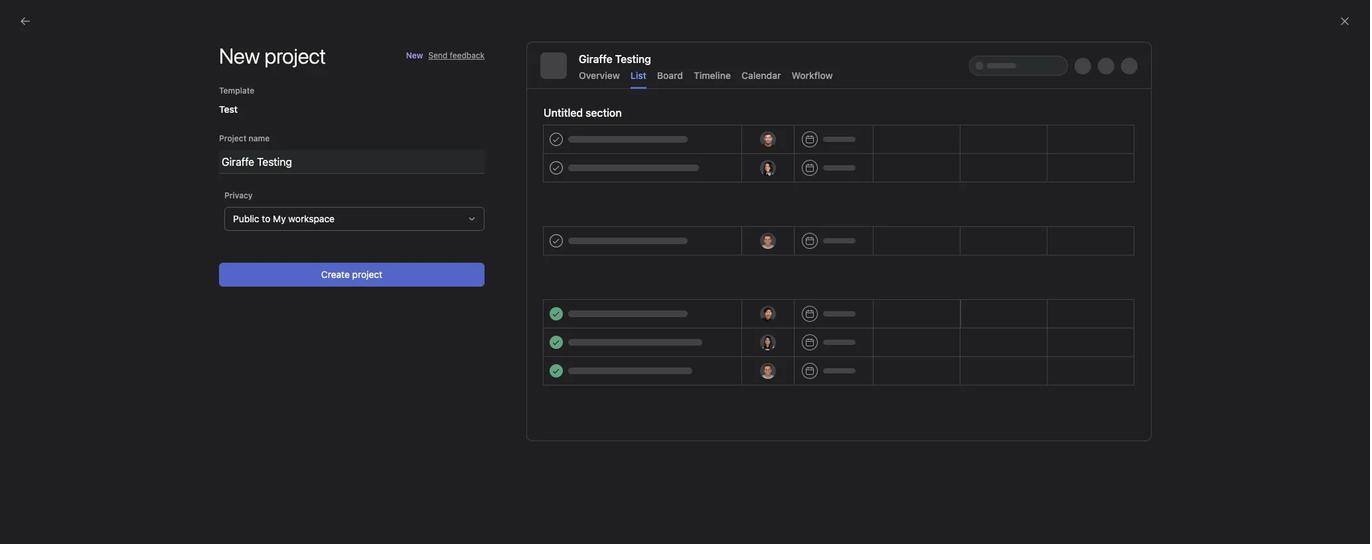 Task type: vqa. For each thing, say whether or not it's contained in the screenshot.
build
yes



Task type: describe. For each thing, give the bounding box(es) containing it.
project inside button
[[352, 269, 382, 280]]

work
[[213, 112, 231, 122]]

to inside start with a template to build your project or workflow
[[189, 92, 203, 110]]

template
[[219, 86, 254, 96]]

0 horizontal spatial test
[[219, 104, 238, 115]]

my
[[273, 213, 286, 224]]

task
[[958, 143, 975, 153]]

close image
[[1340, 16, 1350, 27]]

project inside start with a template to build your project or workflow
[[94, 113, 142, 131]]

status
[[826, 143, 850, 153]]

timeline link
[[207, 80, 244, 98]]

feedback
[[450, 50, 485, 60]]

2 horizontal spatial test
[[643, 95, 664, 107]]

build
[[206, 92, 240, 110]]

task progress
[[958, 143, 1011, 153]]

send feedback link
[[428, 50, 485, 62]]

start
[[45, 92, 78, 110]]

create project button
[[219, 263, 485, 287]]

marketing dashboard
[[218, 56, 345, 71]]

start with a template to build your project or workflow
[[45, 92, 274, 131]]

overview
[[579, 70, 620, 81]]

name
[[249, 133, 270, 143]]

portfolios link
[[218, 40, 259, 54]]

use
[[1018, 38, 1035, 49]]

1 horizontal spatial timeline
[[694, 70, 731, 81]]

or workflow
[[145, 113, 225, 131]]

calendar
[[742, 70, 781, 81]]

0 horizontal spatial timeline
[[207, 80, 244, 92]]

edit
[[977, 38, 993, 49]]

a
[[114, 92, 122, 110]]

create
[[321, 269, 350, 280]]

add work button
[[179, 108, 237, 127]]

your
[[244, 92, 274, 110]]

list
[[631, 70, 647, 81]]

untitled section
[[544, 107, 622, 119]]

use template
[[1018, 38, 1075, 49]]



Task type: locate. For each thing, give the bounding box(es) containing it.
3 row from the top
[[159, 161, 1370, 185]]

with
[[82, 92, 111, 110]]

0 horizontal spatial project
[[94, 113, 142, 131]]

0 horizontal spatial to
[[189, 92, 203, 110]]

project down 'a'
[[94, 113, 142, 131]]

date
[[1090, 143, 1108, 153]]

project
[[94, 113, 142, 131], [352, 269, 382, 280]]

public
[[233, 213, 259, 224]]

project
[[219, 133, 247, 143]]

1 horizontal spatial project
[[352, 269, 382, 280]]

0 vertical spatial template
[[1038, 38, 1075, 49]]

4 row from the top
[[159, 185, 1370, 209]]

add
[[196, 112, 211, 122]]

create project
[[321, 269, 382, 280]]

template inside button
[[1038, 38, 1075, 49]]

to left my
[[262, 213, 270, 224]]

1 horizontal spatial template
[[1038, 38, 1075, 49]]

2 row from the top
[[159, 160, 1370, 161]]

new project
[[219, 43, 326, 68]]

hide sidebar image
[[17, 11, 28, 21]]

progress
[[977, 143, 1011, 153]]

timeline right board
[[694, 70, 731, 81]]

0 horizontal spatial template
[[126, 92, 186, 110]]

1 horizontal spatial test
[[606, 35, 631, 50]]

1 vertical spatial template
[[126, 92, 186, 110]]

board
[[657, 70, 683, 81]]

test down list
[[643, 95, 664, 107]]

public to my workspace button
[[224, 207, 485, 231]]

1 row from the top
[[159, 136, 1370, 161]]

edit button
[[955, 32, 1002, 56]]

workflow
[[792, 70, 833, 81]]

workspace
[[288, 213, 335, 224]]

test
[[606, 35, 631, 50], [643, 95, 664, 107], [219, 104, 238, 115]]

new send feedback
[[406, 50, 485, 60]]

1 horizontal spatial to
[[262, 213, 270, 224]]

public to my workspace
[[233, 213, 335, 224]]

use template button
[[1010, 32, 1084, 56]]

project right create
[[352, 269, 382, 280]]

row containing status
[[159, 136, 1370, 161]]

test up giraffe testing
[[606, 35, 631, 50]]

to up add
[[189, 92, 203, 110]]

portfolios
[[218, 41, 259, 52]]

template
[[1038, 38, 1075, 49], [126, 92, 186, 110]]

5 row from the top
[[159, 208, 1370, 233]]

new
[[406, 50, 423, 60]]

this is a preview of your project image
[[527, 42, 1151, 441]]

template up "or workflow"
[[126, 92, 186, 110]]

row
[[159, 136, 1370, 161], [159, 160, 1370, 161], [159, 161, 1370, 185], [159, 185, 1370, 209], [159, 208, 1370, 233]]

send
[[428, 50, 448, 60]]

toggle project template starred status image
[[636, 39, 644, 46]]

template right use at the top
[[1038, 38, 1075, 49]]

0 vertical spatial project
[[94, 113, 142, 131]]

1 vertical spatial project
[[352, 269, 382, 280]]

close image
[[1340, 16, 1350, 27]]

to inside dropdown button
[[262, 213, 270, 224]]

giraffe testing
[[579, 53, 651, 65]]

project name
[[219, 133, 270, 143]]

timeline
[[694, 70, 731, 81], [207, 80, 244, 92]]

go back image
[[20, 16, 31, 27]]

privacy
[[224, 191, 253, 201]]

template inside start with a template to build your project or workflow
[[126, 92, 186, 110]]

Project name text field
[[219, 150, 485, 174]]

1 vertical spatial to
[[262, 213, 270, 224]]

test down timeline link
[[219, 104, 238, 115]]

0 vertical spatial to
[[189, 92, 203, 110]]

add work
[[196, 112, 231, 122]]

to
[[189, 92, 203, 110], [262, 213, 270, 224]]

go back image
[[20, 16, 31, 27]]

timeline up work
[[207, 80, 244, 92]]

list box
[[529, 5, 847, 27]]



